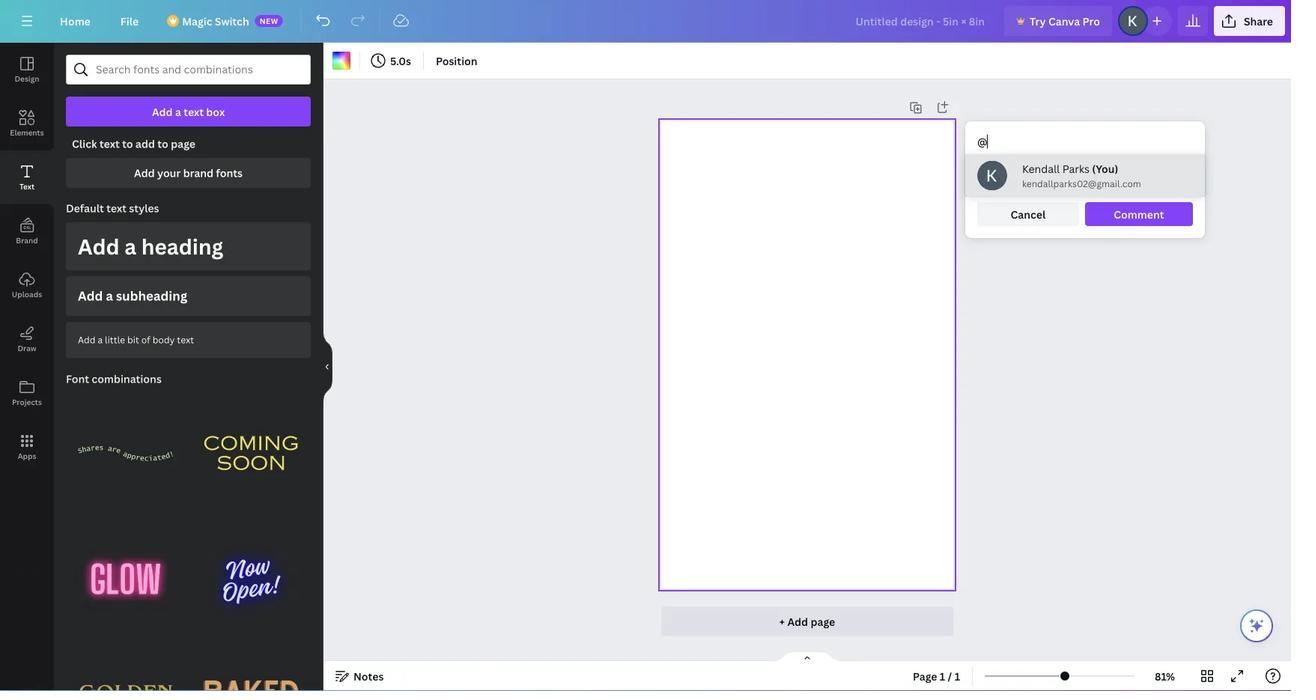 Task type: vqa. For each thing, say whether or not it's contained in the screenshot.
landscape flat cards
no



Task type: locate. For each thing, give the bounding box(es) containing it.
a for little
[[98, 334, 103, 346]]

a left subheading
[[106, 287, 113, 305]]

Design title text field
[[844, 6, 999, 36]]

1 vertical spatial page
[[811, 615, 836, 629]]

add
[[152, 105, 173, 119], [134, 166, 155, 180], [78, 232, 120, 261], [78, 287, 103, 305], [78, 334, 96, 346], [788, 615, 809, 629]]

pro
[[1083, 14, 1101, 28]]

position
[[436, 54, 478, 68]]

page
[[171, 137, 196, 151], [811, 615, 836, 629]]

design
[[15, 73, 39, 84]]

0 horizontal spatial to
[[122, 137, 133, 151]]

Comment draft. Add a comment or @mention. text field
[[978, 133, 1194, 166]]

comment button
[[1086, 202, 1194, 226]]

font combinations
[[66, 372, 162, 386]]

(you)
[[1093, 161, 1119, 176]]

notes button
[[330, 665, 390, 689]]

text left styles
[[107, 201, 127, 215]]

add for add a text box
[[152, 105, 173, 119]]

add
[[136, 137, 155, 151]]

@
[[978, 135, 988, 149]]

add for add a little bit of body text
[[78, 334, 96, 346]]

home
[[60, 14, 90, 28]]

apps button
[[0, 420, 54, 474]]

1 horizontal spatial to
[[158, 137, 168, 151]]

comment
[[1115, 207, 1165, 221]]

to
[[122, 137, 133, 151], [158, 137, 168, 151]]

cancel
[[1011, 207, 1046, 221]]

1 horizontal spatial 1
[[955, 670, 961, 684]]

little
[[105, 334, 125, 346]]

a for text
[[175, 105, 181, 119]]

a down styles
[[125, 232, 136, 261]]

elements button
[[0, 97, 54, 151]]

add left subheading
[[78, 287, 103, 305]]

1 horizontal spatial page
[[811, 615, 836, 629]]

81%
[[1155, 670, 1176, 684]]

+ add page button
[[662, 607, 954, 637]]

add a heading
[[78, 232, 223, 261]]

a
[[175, 105, 181, 119], [125, 232, 136, 261], [106, 287, 113, 305], [98, 334, 103, 346]]

click
[[72, 137, 97, 151]]

side panel tab list
[[0, 43, 54, 474]]

add up add
[[152, 105, 173, 119]]

default text styles
[[66, 201, 159, 215]]

1 right /
[[955, 670, 961, 684]]

design button
[[0, 43, 54, 97]]

kendallparks02@gmail.com
[[1023, 178, 1142, 190]]

a left little
[[98, 334, 103, 346]]

1
[[940, 670, 946, 684], [955, 670, 961, 684]]

font
[[66, 372, 89, 386]]

add a little bit of body text
[[78, 334, 194, 346]]

hide image
[[323, 331, 333, 403]]

page up add your brand fonts
[[171, 137, 196, 151]]

file
[[120, 14, 139, 28]]

brand
[[16, 235, 38, 245]]

page up show pages image
[[811, 615, 836, 629]]

elements
[[10, 127, 44, 137]]

a for subheading
[[106, 287, 113, 305]]

add for add your brand fonts
[[134, 166, 155, 180]]

to left add
[[122, 137, 133, 151]]

to right add
[[158, 137, 168, 151]]

add down default
[[78, 232, 120, 261]]

notes
[[354, 670, 384, 684]]

page
[[913, 670, 938, 684]]

0 vertical spatial page
[[171, 137, 196, 151]]

draw
[[18, 343, 36, 353]]

try
[[1030, 14, 1047, 28]]

styles
[[129, 201, 159, 215]]

add left your
[[134, 166, 155, 180]]

bit
[[127, 334, 139, 346]]

apps
[[18, 451, 36, 461]]

box
[[206, 105, 225, 119]]

position button
[[430, 49, 484, 73]]

text
[[184, 105, 204, 119], [100, 137, 120, 151], [107, 201, 127, 215], [177, 334, 194, 346]]

page inside button
[[811, 615, 836, 629]]

1 left /
[[940, 670, 946, 684]]

canva assistant image
[[1248, 617, 1266, 635]]

a inside button
[[106, 287, 113, 305]]

a for heading
[[125, 232, 136, 261]]

fonts
[[216, 166, 243, 180]]

0 horizontal spatial 1
[[940, 670, 946, 684]]

of
[[141, 334, 150, 346]]

uploads
[[12, 289, 42, 299]]

2 1 from the left
[[955, 670, 961, 684]]

add left little
[[78, 334, 96, 346]]

text
[[19, 181, 35, 191]]

kendall parks (you) kendallparks02@gmail.com
[[1023, 161, 1142, 190]]

add your brand fonts button
[[66, 158, 311, 188]]

main menu bar
[[0, 0, 1292, 43]]

a left box
[[175, 105, 181, 119]]



Task type: describe. For each thing, give the bounding box(es) containing it.
magic
[[182, 14, 212, 28]]

/
[[948, 670, 953, 684]]

heading
[[141, 232, 223, 261]]

text right body
[[177, 334, 194, 346]]

text button
[[0, 151, 54, 205]]

2 to from the left
[[158, 137, 168, 151]]

click text to add to page
[[72, 137, 196, 151]]

#ffffff image
[[333, 52, 351, 70]]

add for add a heading
[[78, 232, 120, 261]]

add for add a subheading
[[78, 287, 103, 305]]

projects button
[[0, 366, 54, 420]]

add a little bit of body text button
[[66, 322, 311, 358]]

projects
[[12, 397, 42, 407]]

text right click
[[100, 137, 120, 151]]

add a text box button
[[66, 97, 311, 127]]

cancel button
[[978, 202, 1080, 226]]

5.0s
[[390, 54, 411, 68]]

canva
[[1049, 14, 1081, 28]]

add a text box
[[152, 105, 225, 119]]

+
[[780, 615, 785, 629]]

magic switch
[[182, 14, 249, 28]]

add a subheading button
[[66, 276, 311, 316]]

text left box
[[184, 105, 204, 119]]

switch
[[215, 14, 249, 28]]

draw button
[[0, 312, 54, 366]]

brand button
[[0, 205, 54, 259]]

your
[[157, 166, 181, 180]]

new
[[260, 16, 279, 26]]

add right +
[[788, 615, 809, 629]]

1 to from the left
[[122, 137, 133, 151]]

81% button
[[1141, 665, 1190, 689]]

5.0s button
[[366, 49, 417, 73]]

add a subheading
[[78, 287, 187, 305]]

show pages image
[[772, 651, 844, 663]]

home link
[[48, 6, 102, 36]]

add a heading button
[[66, 223, 311, 271]]

page 1 / 1
[[913, 670, 961, 684]]

+ add page
[[780, 615, 836, 629]]

uploads button
[[0, 259, 54, 312]]

file button
[[108, 6, 151, 36]]

kendall
[[1023, 161, 1061, 176]]

Search fonts and combinations search field
[[96, 55, 281, 84]]

0 horizontal spatial page
[[171, 137, 196, 151]]

share button
[[1215, 6, 1286, 36]]

default
[[66, 201, 104, 215]]

subheading
[[116, 287, 187, 305]]

try canva pro
[[1030, 14, 1101, 28]]

brand
[[183, 166, 214, 180]]

try canva pro button
[[1005, 6, 1113, 36]]

parks
[[1063, 161, 1090, 176]]

body
[[153, 334, 175, 346]]

add your brand fonts
[[134, 166, 243, 180]]

share
[[1245, 14, 1274, 28]]

1 1 from the left
[[940, 670, 946, 684]]

combinations
[[92, 372, 162, 386]]



